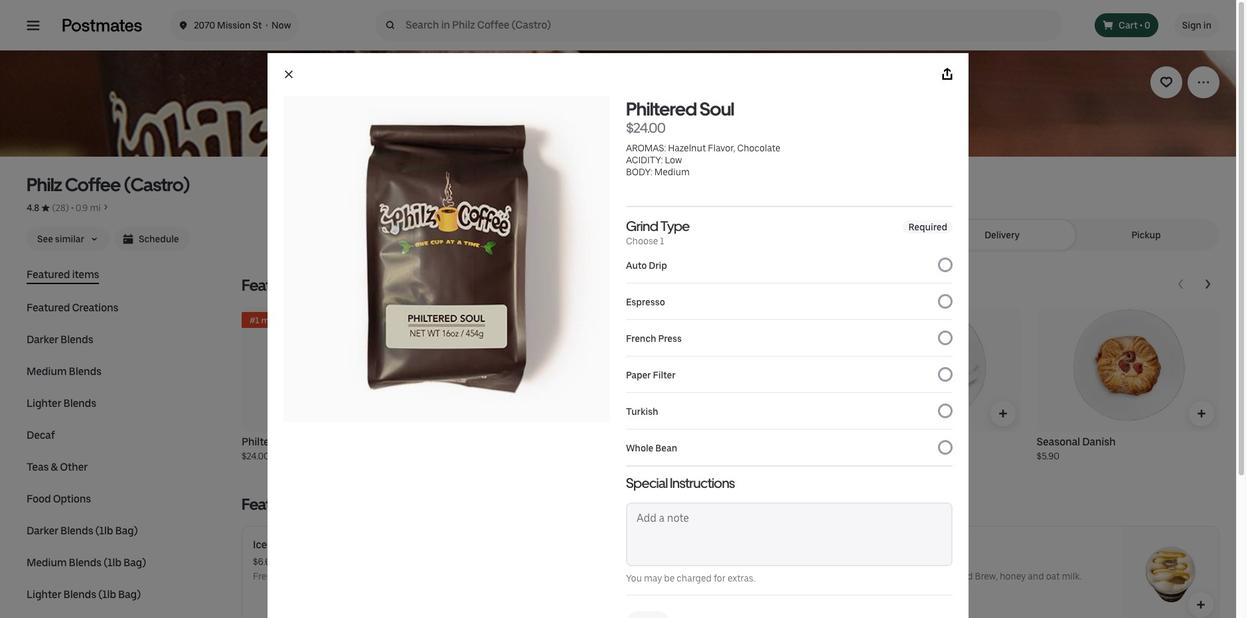 Task type: vqa. For each thing, say whether or not it's contained in the screenshot.
Veggie
no



Task type: locate. For each thing, give the bounding box(es) containing it.
chocolate croissant $5.90
[[838, 435, 935, 461]]

• right st
[[266, 20, 268, 31]]

darker down 'food'
[[27, 524, 58, 537]]

2 lighter from the top
[[27, 588, 61, 601]]

1 vertical spatial featured creations
[[242, 495, 369, 514]]

2 vertical spatial philtered
[[892, 571, 931, 582]]

$6.60
[[253, 556, 276, 567], [750, 556, 773, 567]]

• for (28) • 0.9 mi
[[71, 202, 73, 213]]

liked right #3 on the bottom right of page
[[682, 315, 701, 325]]

blends inside darker blends (1lb bag) "button"
[[60, 524, 93, 537]]

lighter down medium blends (1lb bag) button
[[27, 588, 61, 601]]

(1lb up medium blends (1lb bag)
[[95, 524, 113, 537]]

(28) • 0.9 mi
[[50, 202, 101, 213]]

2 most from the left
[[461, 315, 481, 325]]

• left "0"
[[1140, 20, 1142, 31]]

1 $6.60 from the left
[[253, 556, 276, 567]]

hazelnut
[[668, 143, 706, 153]]

required
[[908, 222, 947, 232]]

lighter inside 'button'
[[27, 397, 61, 410]]

bag) up medium blends (1lb bag)
[[115, 524, 138, 537]]

delivery
[[985, 230, 1020, 240]]

1 vertical spatial soul
[[287, 435, 308, 448]]

0 vertical spatial darker
[[27, 333, 58, 346]]

$6.60 up a
[[750, 556, 773, 567]]

blends down darker blends (1lb bag) "button" on the left bottom
[[69, 556, 101, 569]]

blends inside lighter blends (1lb bag) button
[[63, 588, 96, 601]]

creations
[[72, 301, 118, 314], [305, 495, 369, 514]]

medium down low
[[654, 167, 690, 177]]

drip
[[649, 260, 667, 271]]

soul inside dialog dialog
[[700, 98, 734, 120]]

teas & other button
[[27, 459, 88, 475]]

2 horizontal spatial •
[[1140, 20, 1142, 31]]

sign in
[[1182, 20, 1212, 31]]

bag) for medium blends (1lb bag)
[[123, 556, 146, 569]]

darker
[[27, 333, 58, 346], [27, 524, 58, 537]]

2 horizontal spatial most
[[660, 315, 680, 325]]

type
[[660, 218, 690, 234]]

x button
[[273, 58, 305, 90]]

blends for lighter blends
[[63, 397, 96, 410]]

auto drip
[[626, 260, 667, 271]]

$5.90 inside seasonal danish $5.90
[[1037, 451, 1059, 461]]

auto
[[626, 260, 647, 271]]

1 liked from the left
[[284, 315, 302, 325]]

medium blends button
[[27, 364, 101, 380]]

0 vertical spatial bag)
[[115, 524, 138, 537]]

medium inside aromas: hazelnut flavor, chocolate acidity: low body: medium
[[654, 167, 690, 177]]

0 horizontal spatial soul
[[287, 435, 308, 448]]

(28)
[[52, 202, 69, 213]]

0 horizontal spatial $5.90
[[838, 451, 861, 461]]

quick add image for croissant
[[996, 407, 1009, 420]]

1 horizontal spatial most
[[461, 315, 481, 325]]

1 horizontal spatial liked
[[483, 315, 502, 325]]

mojito
[[300, 538, 330, 551]]

medium
[[654, 167, 690, 177], [27, 365, 67, 378], [27, 556, 67, 569]]

0 vertical spatial chocolate
[[737, 143, 780, 153]]

add to favorites image
[[1160, 76, 1173, 89]]

lighter up decaf
[[27, 397, 61, 410]]

with
[[872, 571, 890, 582]]

1 horizontal spatial philtered
[[626, 98, 697, 120]]

honey haze image
[[1123, 526, 1219, 618]]

1 vertical spatial creations
[[305, 495, 369, 514]]

most for blueberry
[[660, 315, 680, 325]]

1 vertical spatial $24.00
[[242, 451, 269, 461]]

• for cart • 0
[[1140, 20, 1142, 31]]

1 horizontal spatial philtered soul $24.00
[[626, 98, 734, 136]]

whole
[[626, 443, 653, 453]]

0 vertical spatial (1lb
[[95, 524, 113, 537]]

0 horizontal spatial items
[[72, 268, 99, 281]]

(1lb
[[95, 524, 113, 537], [104, 556, 121, 569], [98, 588, 116, 601]]

chocolate right flavor, at the top of the page
[[737, 143, 780, 153]]

blends down medium blends (1lb bag) button
[[63, 588, 96, 601]]

0 vertical spatial creations
[[72, 301, 118, 314]]

(1lb for darker blends (1lb bag)
[[95, 524, 113, 537]]

(1lb up "lighter blends (1lb bag)"
[[104, 556, 121, 569]]

$24.00 inside dialog dialog
[[626, 119, 665, 136]]

medium blends (1lb bag) button
[[27, 555, 146, 571]]

3 liked from the left
[[682, 315, 701, 325]]

philtered inside $6.60 a sweet hazelnut treat made with philtered soul cold brew, honey and oat milk.
[[892, 571, 931, 582]]

1 vertical spatial bag)
[[123, 556, 146, 569]]

cart • 0
[[1119, 20, 1150, 31]]

bag) down medium blends (1lb bag) button
[[118, 588, 141, 601]]

philtered soul $24.00 inside dialog dialog
[[626, 98, 734, 136]]

philtered
[[626, 98, 697, 120], [242, 435, 285, 448], [892, 571, 931, 582]]

grind
[[626, 218, 658, 234]]

special instructions
[[626, 475, 735, 491]]

(1lb inside "button"
[[95, 524, 113, 537]]

2 vertical spatial soul
[[933, 571, 951, 582]]

[object Object] radio
[[1081, 228, 1212, 242]]

$6.60 inside iced mint mojito $6.60 fresh mint, sweet, creamy
[[253, 556, 276, 567]]

2 horizontal spatial soul
[[933, 571, 951, 582]]

1 most from the left
[[261, 315, 282, 325]]

2 $6.60 from the left
[[750, 556, 773, 567]]

2 darker from the top
[[27, 524, 58, 537]]

most right #3 on the bottom right of page
[[660, 315, 680, 325]]

0 vertical spatial philtered
[[626, 98, 697, 120]]

low
[[665, 155, 682, 165]]

bag) inside "button"
[[115, 524, 138, 537]]

navigation
[[27, 267, 210, 618]]

2 vertical spatial medium
[[27, 556, 67, 569]]

decaf
[[27, 429, 55, 441]]

chevron right small image
[[101, 202, 110, 212]]

lighter
[[27, 397, 61, 410], [27, 588, 61, 601]]

0 horizontal spatial creations
[[72, 301, 118, 314]]

0 horizontal spatial philtered soul $24.00
[[242, 435, 308, 461]]

(1lb down medium blends (1lb bag) button
[[98, 588, 116, 601]]

quick add image
[[996, 407, 1009, 420], [1195, 407, 1208, 420], [1194, 598, 1208, 611]]

chocolate
[[737, 143, 780, 153], [838, 435, 887, 448]]

darker for darker blends
[[27, 333, 58, 346]]

honey
[[1000, 571, 1026, 582]]

1 vertical spatial philtered
[[242, 435, 285, 448]]

blends for medium blends (1lb bag)
[[69, 556, 101, 569]]

blends
[[60, 333, 93, 346], [69, 365, 101, 378], [63, 397, 96, 410], [60, 524, 93, 537], [69, 556, 101, 569], [63, 588, 96, 601]]

featured items
[[27, 268, 99, 281], [242, 275, 342, 295]]

2 horizontal spatial philtered
[[892, 571, 931, 582]]

1
[[660, 236, 664, 246]]

medium down darker blends (1lb bag) "button" on the left bottom
[[27, 556, 67, 569]]

1 $5.90 from the left
[[838, 451, 861, 461]]

danish
[[1082, 435, 1116, 448]]

french press
[[626, 333, 682, 344]]

chocolate inside aromas: hazelnut flavor, chocolate acidity: low body: medium
[[737, 143, 780, 153]]

0 horizontal spatial featured items
[[27, 268, 99, 281]]

2 $5.90 from the left
[[1037, 451, 1059, 461]]

darker inside "button"
[[27, 524, 58, 537]]

1 vertical spatial darker
[[27, 524, 58, 537]]

liked right #2 in the left bottom of the page
[[483, 315, 502, 325]]

lighter blends (1lb bag)
[[27, 588, 141, 601]]

blends down featured creations button
[[60, 333, 93, 346]]

2 horizontal spatial liked
[[682, 315, 701, 325]]

liked for philtered
[[284, 315, 302, 325]]

$5.90
[[838, 451, 861, 461], [1037, 451, 1059, 461]]

0
[[1144, 20, 1150, 31]]

blends inside medium blends button
[[69, 365, 101, 378]]

0 horizontal spatial chocolate
[[737, 143, 780, 153]]

blends inside medium blends (1lb bag) button
[[69, 556, 101, 569]]

0 vertical spatial philtered soul $24.00
[[626, 98, 734, 136]]

blends down options
[[60, 524, 93, 537]]

1 darker from the top
[[27, 333, 58, 346]]

creations down featured items button
[[72, 301, 118, 314]]

schedule
[[139, 234, 179, 244]]

• left 0.9
[[71, 202, 73, 213]]

you
[[626, 573, 642, 584]]

medium down darker blends button
[[27, 365, 67, 378]]

espresso
[[626, 297, 665, 307]]

blends up lighter blends
[[69, 365, 101, 378]]

1 horizontal spatial chocolate
[[838, 435, 887, 448]]

blends down medium blends button
[[63, 397, 96, 410]]

$5.90 inside 'chocolate croissant $5.90'
[[838, 451, 861, 461]]

iced
[[253, 538, 273, 551]]

1 horizontal spatial creations
[[305, 495, 369, 514]]

filter
[[653, 370, 676, 380]]

darker inside button
[[27, 333, 58, 346]]

1 horizontal spatial $6.60
[[750, 556, 773, 567]]

most right the #1 on the left bottom of page
[[261, 315, 282, 325]]

1 horizontal spatial •
[[266, 20, 268, 31]]

featured items up #1 most liked
[[242, 275, 342, 295]]

star image
[[41, 203, 50, 212]]

food options button
[[27, 491, 91, 507]]

0 vertical spatial featured creations
[[27, 301, 118, 314]]

0 vertical spatial soul
[[700, 98, 734, 120]]

sign
[[1182, 20, 1201, 31]]

1 horizontal spatial $5.90
[[1037, 451, 1059, 461]]

philz coffee (castro)
[[27, 173, 190, 196]]

st
[[253, 20, 262, 31]]

1 vertical spatial lighter
[[27, 588, 61, 601]]

blends inside lighter blends 'button'
[[63, 397, 96, 410]]

1 lighter from the top
[[27, 397, 61, 410]]

creamy
[[332, 571, 365, 582]]

decaf button
[[27, 428, 55, 443]]

other
[[60, 461, 88, 473]]

featured items up featured creations button
[[27, 268, 99, 281]]

medium inside medium blends button
[[27, 365, 67, 378]]

1 vertical spatial medium
[[27, 365, 67, 378]]

0 vertical spatial $24.00
[[626, 119, 665, 136]]

2 vertical spatial (1lb
[[98, 588, 116, 601]]

1 horizontal spatial $24.00
[[626, 119, 665, 136]]

$6.60 a sweet hazelnut treat made with philtered soul cold brew, honey and oat milk.
[[750, 556, 1082, 582]]

darker up medium blends
[[27, 333, 58, 346]]

$6.60 up fresh
[[253, 556, 276, 567]]

most right #2 in the left bottom of the page
[[461, 315, 481, 325]]

$5.90 for seasonal danish
[[1037, 451, 1059, 461]]

#3 most liked
[[647, 315, 701, 325]]

2 vertical spatial bag)
[[118, 588, 141, 601]]

blends for medium blends
[[69, 365, 101, 378]]

0 horizontal spatial most
[[261, 315, 282, 325]]

medium inside medium blends (1lb bag) button
[[27, 556, 67, 569]]

0 vertical spatial lighter
[[27, 397, 61, 410]]

iced mint mojito image
[[626, 526, 722, 618]]

0 vertical spatial medium
[[654, 167, 690, 177]]

featured creations down featured items button
[[27, 301, 118, 314]]

1 horizontal spatial featured creations
[[242, 495, 369, 514]]

bag) up "lighter blends (1lb bag)"
[[123, 556, 146, 569]]

extras.
[[728, 573, 755, 584]]

blends inside darker blends button
[[60, 333, 93, 346]]

creations inside button
[[72, 301, 118, 314]]

1 vertical spatial (1lb
[[104, 556, 121, 569]]

featured up iced
[[242, 495, 302, 514]]

creations up mojito in the left of the page
[[305, 495, 369, 514]]

aromas: hazelnut flavor, chocolate acidity: low body: medium
[[626, 143, 780, 177]]

bean
[[655, 443, 677, 453]]

postmates home image
[[61, 17, 143, 33]]

0 horizontal spatial •
[[71, 202, 73, 213]]

chocolate left croissant
[[838, 435, 887, 448]]

plus small button
[[593, 402, 617, 426], [991, 402, 1015, 426], [1190, 402, 1213, 426], [1189, 593, 1213, 617]]

iced mint mojito $6.60 fresh mint, sweet, creamy
[[253, 538, 365, 582]]

medium blends
[[27, 365, 101, 378]]

1 horizontal spatial soul
[[700, 98, 734, 120]]

(castro)
[[124, 173, 190, 196]]

1 vertical spatial chocolate
[[838, 435, 887, 448]]

medium for medium blends (1lb bag)
[[27, 556, 67, 569]]

3 most from the left
[[660, 315, 680, 325]]

items
[[72, 268, 99, 281], [305, 275, 342, 295]]

sweet,
[[302, 571, 330, 582]]

treat
[[824, 571, 844, 582]]

0 horizontal spatial $6.60
[[253, 556, 276, 567]]

0 horizontal spatial liked
[[284, 315, 302, 325]]

featured creations up mojito in the left of the page
[[242, 495, 369, 514]]

featured creations
[[27, 301, 118, 314], [242, 495, 369, 514]]

deliver to image
[[178, 17, 188, 33]]

liked right the #1 on the left bottom of page
[[284, 315, 302, 325]]

lighter inside button
[[27, 588, 61, 601]]

4.8
[[27, 202, 41, 213]]

&
[[51, 461, 58, 473]]

quick add image
[[599, 407, 612, 420]]

quick add image for danish
[[1195, 407, 1208, 420]]

featured items inside navigation
[[27, 268, 99, 281]]



Task type: describe. For each thing, give the bounding box(es) containing it.
pickup
[[1131, 230, 1161, 240]]

Add a note text field
[[627, 504, 951, 565]]

french
[[626, 333, 656, 344]]

you may be charged for extras.
[[626, 573, 755, 584]]

0.9
[[75, 202, 88, 213]]

instructions
[[670, 475, 735, 491]]

lighter blends (1lb bag) button
[[27, 587, 141, 603]]

blueberry muffin $5.50
[[639, 435, 721, 461]]

chocolate inside 'chocolate croissant $5.90'
[[838, 435, 887, 448]]

featured up #1 most liked
[[242, 275, 302, 295]]

1 horizontal spatial featured items
[[242, 275, 342, 295]]

#1
[[250, 315, 259, 325]]

view more options image
[[1197, 76, 1210, 89]]

medium for medium blends
[[27, 365, 67, 378]]

previous image
[[1176, 279, 1186, 289]]

grind type choose 1
[[626, 218, 690, 246]]

0 horizontal spatial featured creations
[[27, 301, 118, 314]]

$5.90 for chocolate croissant
[[838, 451, 861, 461]]

seasonal danish $5.90
[[1037, 435, 1116, 461]]

seasonal
[[1037, 435, 1080, 448]]

charged
[[677, 573, 712, 584]]

similar
[[55, 234, 84, 244]]

flavor,
[[708, 143, 735, 153]]

featured items button
[[27, 267, 99, 284]]

croissant
[[889, 435, 935, 448]]

heart outline link
[[1150, 66, 1182, 98]]

0 horizontal spatial philtered
[[242, 435, 285, 448]]

[object Object] radio
[[937, 228, 1067, 242]]

navigation containing featured items
[[27, 267, 210, 618]]

sign in link
[[1174, 13, 1219, 37]]

2070
[[194, 20, 215, 31]]

philtered inside dialog dialog
[[626, 98, 697, 120]]

#2 most liked
[[448, 315, 502, 325]]

featured creations button
[[27, 300, 118, 316]]

1 horizontal spatial items
[[305, 275, 342, 295]]

$6.60 inside $6.60 a sweet hazelnut treat made with philtered soul cold brew, honey and oat milk.
[[750, 556, 773, 567]]

blends for darker blends
[[60, 333, 93, 346]]

hazelnut
[[785, 571, 822, 582]]

$5.50
[[639, 451, 662, 461]]

three dots horizontal button
[[1188, 66, 1219, 98]]

medium blends (1lb bag)
[[27, 556, 146, 569]]

paper filter
[[626, 370, 676, 380]]

0 horizontal spatial $24.00
[[242, 451, 269, 461]]

lighter for lighter blends
[[27, 397, 61, 410]]

darker blends button
[[27, 332, 93, 348]]

darker blends (1lb bag) button
[[27, 523, 138, 539]]

close image
[[283, 69, 294, 80]]

muffin
[[688, 435, 721, 448]]

press
[[658, 333, 682, 344]]

and
[[1028, 571, 1044, 582]]

mi
[[90, 202, 101, 213]]

lighter for lighter blends (1lb bag)
[[27, 588, 61, 601]]

share ios image
[[941, 68, 954, 81]]

darker for darker blends (1lb bag)
[[27, 524, 58, 537]]

main navigation menu image
[[27, 19, 40, 32]]

chevron down small image
[[90, 234, 99, 244]]

cart
[[1119, 20, 1138, 31]]

sweet
[[758, 571, 783, 582]]

teas
[[27, 461, 49, 473]]

turkish
[[626, 406, 658, 417]]

liked for blueberry
[[682, 315, 701, 325]]

blends for lighter blends (1lb bag)
[[63, 588, 96, 601]]

featured up darker blends
[[27, 301, 70, 314]]

items inside button
[[72, 268, 99, 281]]

blueberry
[[639, 435, 686, 448]]

philz
[[27, 173, 62, 196]]

2070 mission st • now
[[194, 20, 291, 31]]

in
[[1203, 20, 1212, 31]]

(1lb for lighter blends (1lb bag)
[[98, 588, 116, 601]]

#1 most liked
[[250, 315, 302, 325]]

#3
[[647, 315, 658, 325]]

soul inside $6.60 a sweet hazelnut treat made with philtered soul cold brew, honey and oat milk.
[[933, 571, 951, 582]]

choose
[[626, 236, 658, 246]]

lighter blends button
[[27, 396, 96, 412]]

share ios button
[[931, 58, 963, 90]]

fresh
[[253, 571, 277, 582]]

be
[[664, 573, 675, 584]]

mint,
[[279, 571, 300, 582]]

special
[[626, 475, 668, 491]]

food options
[[27, 493, 91, 505]]

body:
[[626, 167, 652, 177]]

bag) for darker blends (1lb bag)
[[115, 524, 138, 537]]

featured down see in the left of the page
[[27, 268, 70, 281]]

(1lb for medium blends (1lb bag)
[[104, 556, 121, 569]]

now
[[272, 20, 291, 31]]

food
[[27, 493, 51, 505]]

oat
[[1046, 571, 1060, 582]]

mission
[[217, 20, 251, 31]]

paper
[[626, 370, 651, 380]]

1 vertical spatial philtered soul $24.00
[[242, 435, 308, 461]]

made
[[846, 571, 870, 582]]

brew,
[[975, 571, 998, 582]]

blends for darker blends (1lb bag)
[[60, 524, 93, 537]]

dialog dialog
[[268, 53, 969, 618]]

darker blends (1lb bag)
[[27, 524, 138, 537]]

options
[[53, 493, 91, 505]]

a
[[750, 571, 756, 582]]

for
[[714, 573, 726, 584]]

#2
[[448, 315, 459, 325]]

bag) for lighter blends (1lb bag)
[[118, 588, 141, 601]]

may
[[644, 573, 662, 584]]

coffee
[[65, 173, 121, 196]]

mint
[[275, 538, 298, 551]]

darker blends
[[27, 333, 93, 346]]

2 liked from the left
[[483, 315, 502, 325]]

lighter blends
[[27, 397, 96, 410]]

most for philtered
[[261, 315, 282, 325]]



